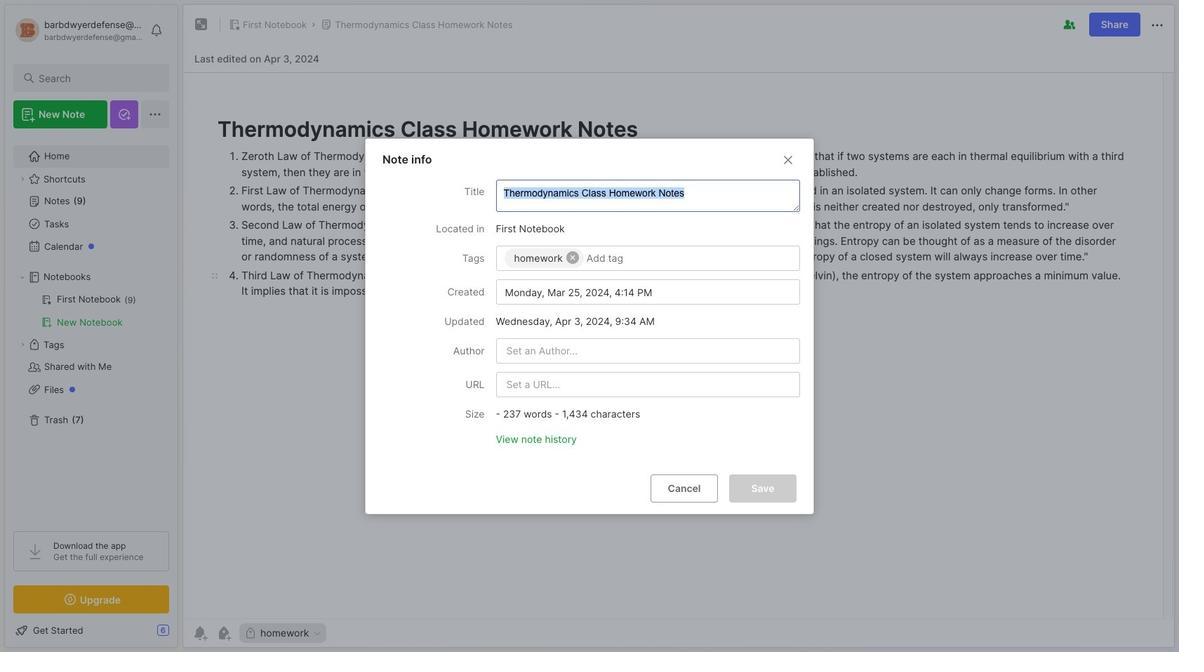 Task type: locate. For each thing, give the bounding box(es) containing it.
Note Editor text field
[[183, 72, 1174, 618]]

None search field
[[39, 69, 157, 86]]

tree
[[5, 137, 178, 519]]

add tag image
[[215, 625, 232, 641]]

group
[[13, 288, 168, 333]]

close image
[[780, 151, 797, 168]]

main element
[[0, 0, 182, 652]]

tree inside main 'element'
[[5, 137, 178, 519]]

expand notebooks image
[[18, 273, 27, 281]]

note window element
[[182, 4, 1175, 648]]



Task type: vqa. For each thing, say whether or not it's contained in the screenshot.
SORT OPTIONS field
no



Task type: describe. For each thing, give the bounding box(es) containing it.
none search field inside main 'element'
[[39, 69, 157, 86]]

Created field
[[496, 279, 800, 304]]

expand tags image
[[18, 340, 27, 349]]

add a reminder image
[[192, 625, 208, 641]]

group inside main 'element'
[[13, 288, 168, 333]]

Untitled text field
[[502, 186, 799, 211]]

Search text field
[[39, 72, 157, 85]]

Set an Author… text field
[[505, 339, 794, 362]]

Set a URL… text field
[[505, 372, 794, 396]]

expand note image
[[193, 16, 210, 33]]

Add tag field
[[585, 251, 704, 264]]



